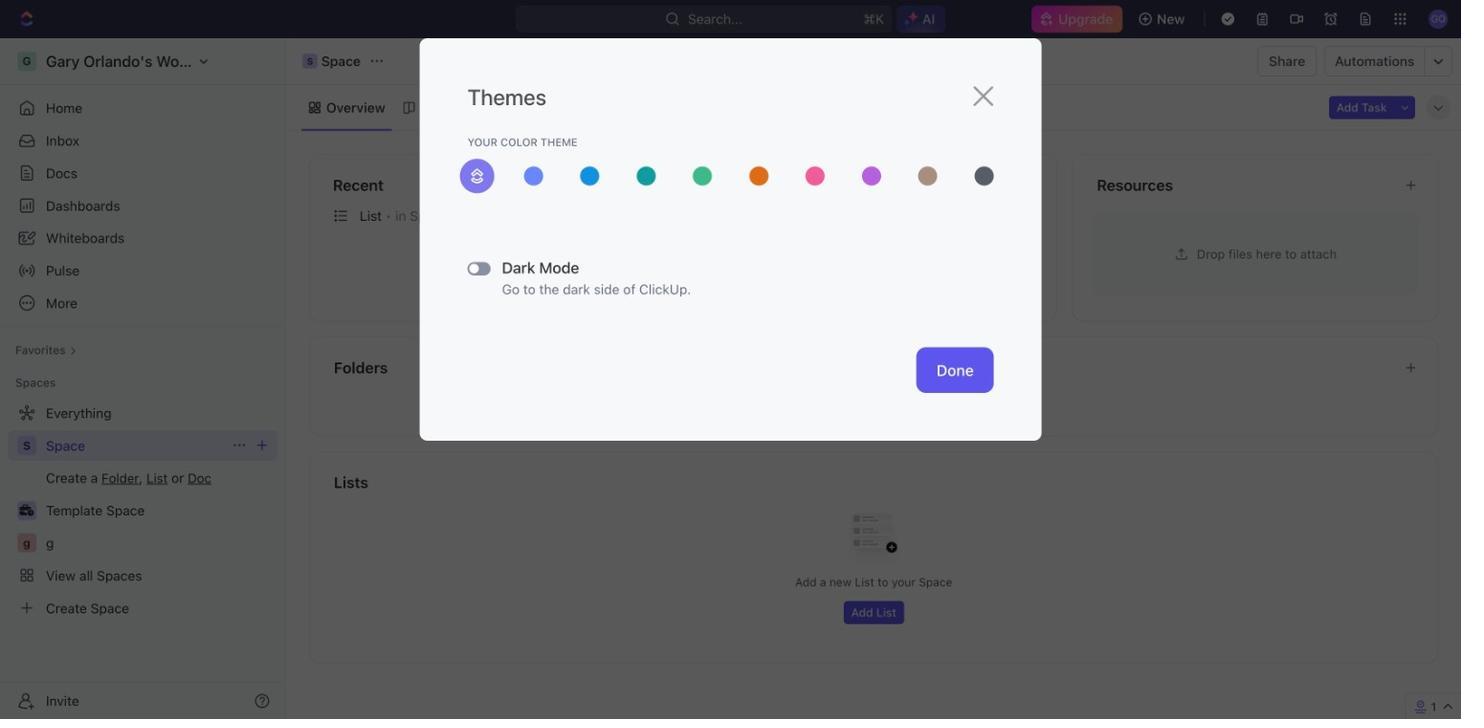 Task type: locate. For each thing, give the bounding box(es) containing it.
0 vertical spatial space, , element
[[302, 54, 318, 69]]

sidebar navigation
[[0, 38, 286, 720]]

1 vertical spatial space, , element
[[17, 436, 36, 455]]

dialog
[[420, 38, 1042, 441]]

space, , element
[[302, 54, 318, 69], [17, 436, 36, 455]]

tree
[[8, 398, 278, 624]]

space, , element inside the sidebar navigation
[[17, 436, 36, 455]]

0 horizontal spatial space, , element
[[17, 436, 36, 455]]

1 horizontal spatial space, , element
[[302, 54, 318, 69]]



Task type: vqa. For each thing, say whether or not it's contained in the screenshot.
Sidebar NAVIGATION
yes



Task type: describe. For each thing, give the bounding box(es) containing it.
no most used docs image
[[835, 198, 912, 274]]

tree inside the sidebar navigation
[[8, 398, 278, 624]]

no lists icon. image
[[835, 498, 912, 575]]



